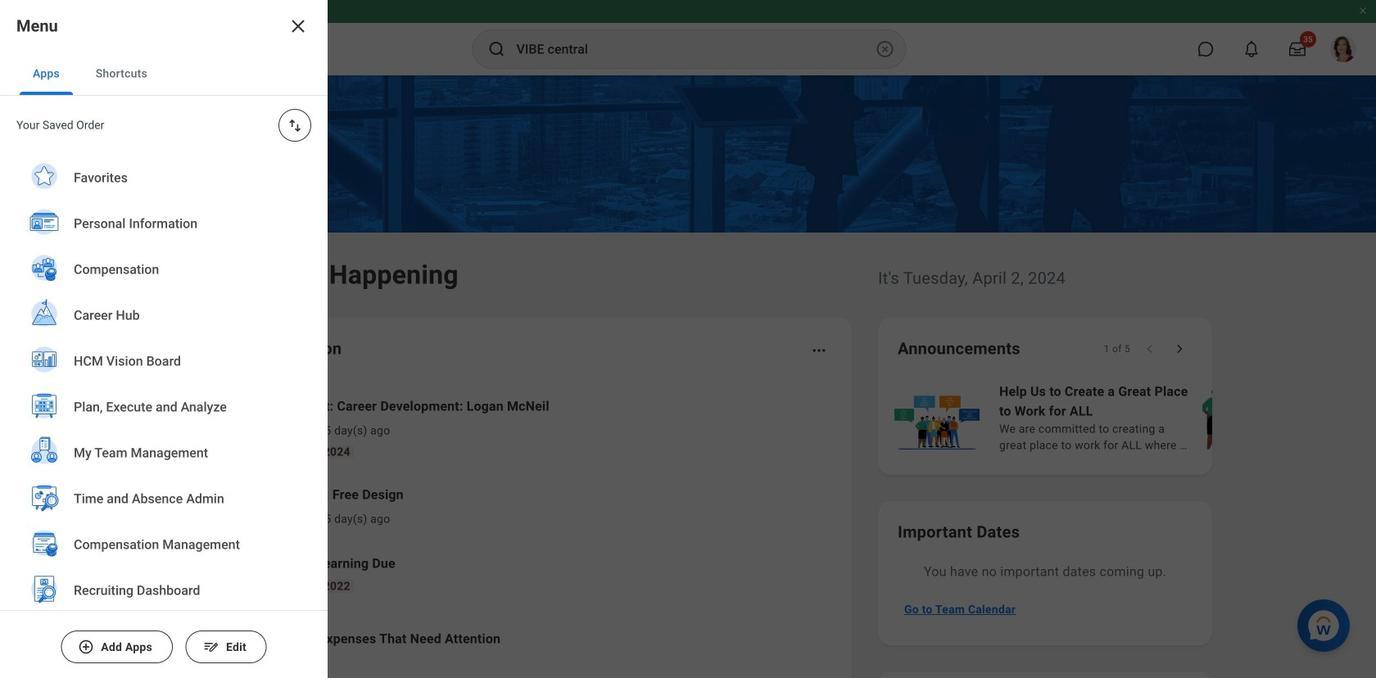 Task type: describe. For each thing, give the bounding box(es) containing it.
sort image
[[287, 117, 303, 134]]

profile logan mcneil element
[[1320, 31, 1366, 67]]

chevron right small image
[[1171, 341, 1188, 357]]

plus circle image
[[78, 639, 94, 655]]

dashboard expenses image
[[207, 627, 232, 651]]

notifications large image
[[1243, 41, 1260, 57]]

inbox large image
[[1289, 41, 1306, 57]]

x image
[[288, 16, 308, 36]]

close environment banner image
[[1358, 6, 1368, 16]]

search image
[[487, 39, 507, 59]]



Task type: vqa. For each thing, say whether or not it's contained in the screenshot.
main content
yes



Task type: locate. For each thing, give the bounding box(es) containing it.
global navigation dialog
[[0, 0, 328, 678]]

1 inbox image from the top
[[207, 415, 232, 440]]

1 vertical spatial inbox image
[[207, 494, 232, 519]]

status
[[1104, 342, 1130, 356]]

banner
[[0, 0, 1376, 75]]

main content
[[0, 75, 1376, 678]]

0 vertical spatial inbox image
[[207, 415, 232, 440]]

tab list
[[0, 52, 328, 96]]

list
[[0, 155, 328, 678], [891, 380, 1376, 455], [183, 383, 832, 672]]

x circle image
[[875, 39, 895, 59]]

text edit image
[[203, 639, 219, 655]]

chevron left small image
[[1142, 341, 1158, 357]]

inbox image
[[207, 415, 232, 440], [207, 494, 232, 519]]

2 inbox image from the top
[[207, 494, 232, 519]]



